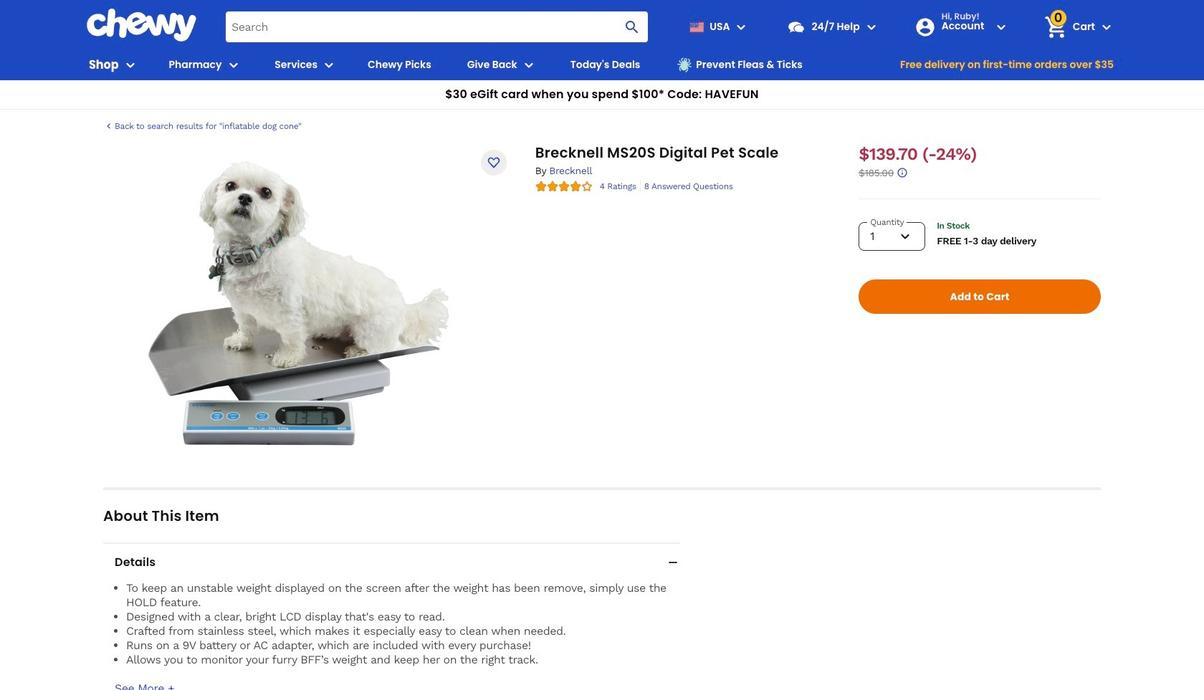 Task type: vqa. For each thing, say whether or not it's contained in the screenshot.
the 'Grain-'
no



Task type: describe. For each thing, give the bounding box(es) containing it.
change region menu image
[[733, 18, 750, 35]]

menu image
[[122, 56, 139, 74]]

pharmacy menu image
[[225, 56, 242, 74]]

help menu image
[[863, 18, 880, 35]]

account menu image
[[993, 18, 1010, 35]]

brecknell ms20s digital pet scale slide 1 of 1 image
[[149, 159, 467, 446]]

cart menu image
[[1099, 18, 1116, 35]]

items image
[[1043, 14, 1069, 40]]

site banner
[[0, 0, 1205, 110]]

Product search field
[[226, 11, 649, 42]]



Task type: locate. For each thing, give the bounding box(es) containing it.
chewy support image
[[788, 18, 806, 36]]

details image
[[666, 556, 681, 570]]

menu image
[[321, 56, 338, 74]]

give back menu image
[[520, 56, 538, 74]]

submit search image
[[624, 18, 641, 35]]

None text field
[[859, 144, 977, 164], [859, 166, 894, 179], [859, 144, 977, 164], [859, 166, 894, 179]]

Search text field
[[226, 11, 649, 42]]

chewy home image
[[86, 9, 197, 42]]



